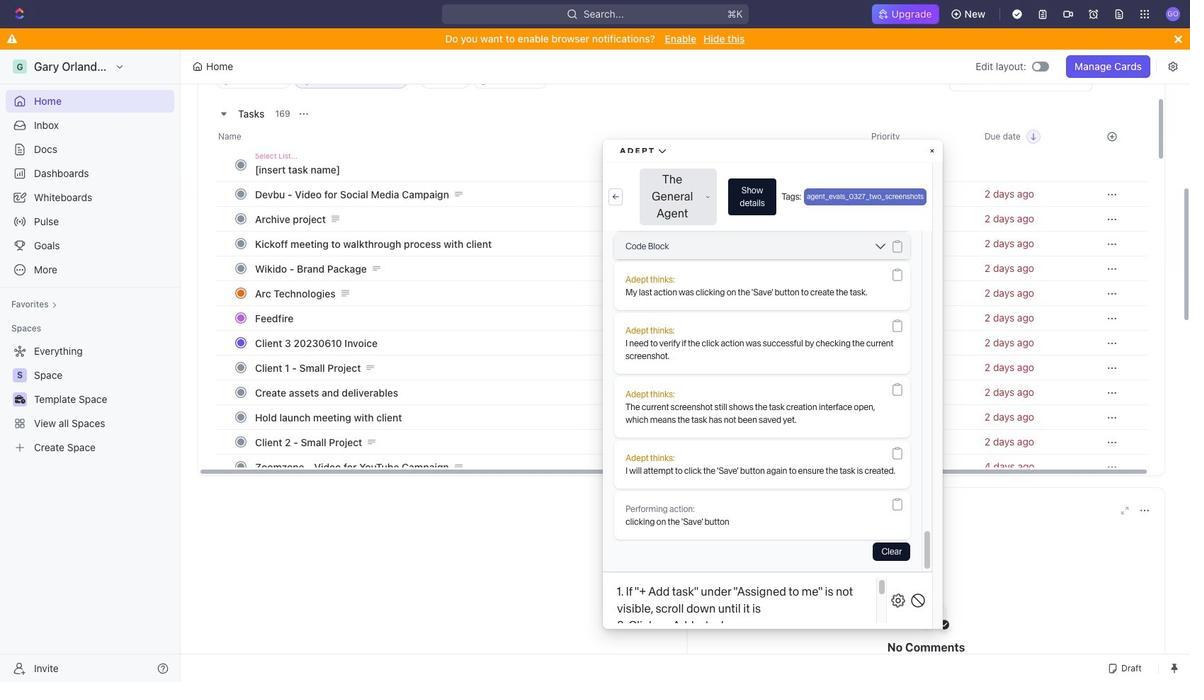 Task type: describe. For each thing, give the bounding box(es) containing it.
tree inside sidebar navigation
[[6, 340, 174, 459]]

5 set priority image from the top
[[863, 355, 976, 380]]

9 set priority image from the top
[[863, 454, 976, 480]]

8 set priority image from the top
[[863, 429, 976, 455]]

Task name or type '/' for commands text field
[[255, 158, 669, 181]]

1 set priority image from the top
[[863, 181, 976, 207]]



Task type: vqa. For each thing, say whether or not it's contained in the screenshot.
Archived: Hide's Hide
no



Task type: locate. For each thing, give the bounding box(es) containing it.
space, , element
[[13, 368, 27, 383]]

gary orlando's workspace, , element
[[13, 60, 27, 74]]

3 set priority image from the top
[[863, 256, 976, 281]]

6 set priority image from the top
[[863, 380, 976, 405]]

7 set priority image from the top
[[863, 404, 976, 430]]

4 set priority image from the top
[[863, 305, 976, 331]]

tree
[[6, 340, 174, 459]]

sidebar navigation
[[0, 50, 183, 682]]

business time image
[[15, 395, 25, 404]]

set priority image
[[863, 181, 976, 207], [863, 231, 976, 256], [863, 256, 976, 281], [863, 305, 976, 331], [863, 355, 976, 380], [863, 380, 976, 405], [863, 404, 976, 430], [863, 429, 976, 455], [863, 454, 976, 480]]

2 set priority image from the top
[[863, 231, 976, 256]]



